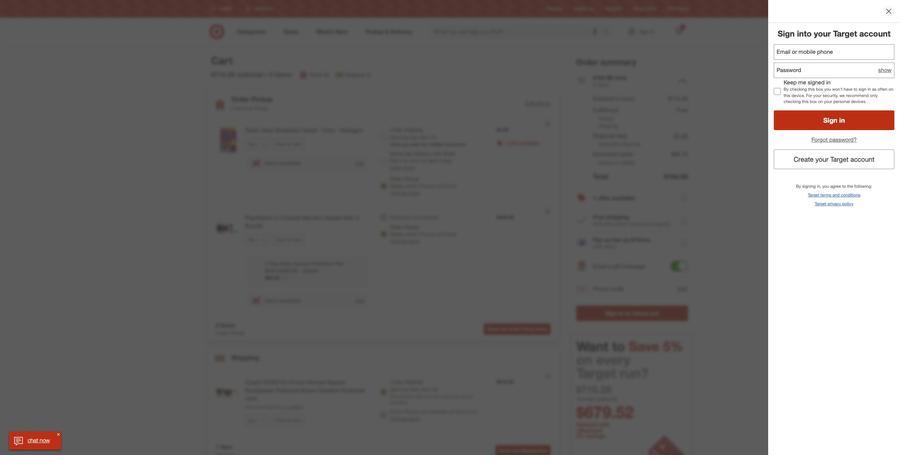Task type: vqa. For each thing, say whether or not it's contained in the screenshot.
third Change from the top
yes



Task type: describe. For each thing, give the bounding box(es) containing it.
0 vertical spatial account
[[860, 28, 891, 38]]

want to save 5% *
[[577, 339, 685, 355]]

sign
[[859, 87, 867, 92]]

cart item ready to fulfill group containing coach hc8374u 51mm woman square sunglasses polarized brown gradient polarized lens
[[207, 370, 559, 439]]

as right low
[[623, 237, 630, 244]]

create your target account button
[[774, 149, 895, 169]]

1 vertical spatial 1 offer available button
[[576, 187, 688, 210]]

forgot
[[812, 136, 828, 143]]

date
[[415, 394, 423, 399]]

1 horizontal spatial with
[[599, 422, 610, 428]]

marvel's
[[302, 214, 324, 221]]

chat
[[27, 437, 38, 444]]

$679.52
[[577, 403, 634, 422]]

out for item
[[513, 448, 519, 453]]

lens
[[245, 395, 258, 402]]

shipping not available
[[390, 214, 439, 220]]

(2)
[[324, 72, 329, 78]]

with inside pay as low as $73/mo. with affirm
[[593, 244, 603, 250]]

within for change store 'button' related to store pickup radio at left
[[406, 231, 418, 237]]

on down security, at the top right
[[819, 99, 823, 104]]

$715.28 for $715.28
[[668, 95, 688, 102]]

have
[[844, 87, 853, 92]]

51mm
[[290, 379, 306, 386]]

5% savings
[[577, 433, 605, 439]]

it for raisin bran breakfast cereal - 24oz - kellogg's
[[399, 134, 402, 140]]

offer inside cart item ready to fulfill group
[[509, 140, 519, 146]]

chat now
[[27, 437, 50, 444]]

change store button for store pickup radio at left
[[390, 238, 420, 245]]

won't
[[833, 87, 843, 92]]

0 vertical spatial a
[[275, 160, 278, 166]]

sign for sign in to check out
[[606, 310, 618, 317]]

not available radio
[[380, 412, 387, 419]]

1 horizontal spatial -
[[319, 127, 321, 134]]

shipped
[[263, 404, 279, 410]]

policy
[[843, 201, 854, 206]]

forgot password? link
[[812, 136, 857, 143]]

you inside keep me signed in by checking this box you won't have to sign in as often on this device. for your security, we recommend only checking this box on your personal devices.
[[825, 87, 832, 92]]

bag
[[623, 141, 631, 147]]

1 vertical spatial 5%
[[577, 433, 585, 439]]

pay
[[593, 237, 603, 244]]

console
[[280, 214, 301, 221]]

1 vertical spatial a
[[609, 263, 612, 270]]

pickup inside order pickup not available at richmond change store
[[404, 409, 419, 415]]

2- for raisin bran breakfast cereal - 24oz - kellogg's
[[390, 127, 395, 133]]

2 substitute from the top
[[279, 298, 301, 304]]

$499.99
[[497, 214, 514, 220]]

show button
[[879, 66, 892, 74]]

Store pickup radio
[[380, 231, 387, 238]]

save for 3rd save for later button
[[277, 418, 286, 423]]

sign for sign in
[[824, 116, 838, 124]]

item inside button
[[539, 448, 548, 453]]

weekly ad
[[574, 6, 594, 11]]

year
[[269, 261, 279, 267]]

3 link
[[671, 24, 687, 39]]

to right want
[[613, 339, 625, 355]]

2 horizontal spatial -
[[337, 127, 339, 134]]

3 change store button from the top
[[390, 416, 420, 423]]

playstation 5 console marvel&#39;s spider-man 2 bundle image
[[213, 214, 241, 242]]

estimated for estimated bag fee
[[599, 141, 621, 147]]

sign in button
[[774, 110, 895, 130]]

check
[[633, 310, 649, 317]]

items inside "$784.98 total 3 items"
[[597, 82, 610, 88]]

later for breakfast
[[293, 141, 302, 147]]

none password field inside the sign into your target account dialog
[[774, 63, 895, 78]]

we
[[840, 93, 845, 98]]

at inside order pickup not available at richmond change store
[[449, 409, 454, 415]]

privacy
[[828, 201, 842, 206]]

cereal
[[301, 127, 318, 134]]

pinole inside the order pickup 2 items at pinole
[[254, 105, 268, 111]]

later for console
[[293, 237, 302, 242]]

tomorrow
[[447, 142, 466, 147]]

current
[[577, 396, 596, 403]]

target inside 'button'
[[831, 155, 849, 163]]

3 later from the top
[[293, 418, 302, 423]]

email
[[593, 263, 607, 270]]

24oz
[[323, 127, 335, 134]]

2- for coach hc8374u 51mm woman square sunglasses polarized brown gradient polarized lens
[[390, 379, 395, 385]]

free for free shipping with $35 orders* (exclusions apply)
[[593, 214, 605, 221]]

1 add a substitute from the top
[[265, 160, 301, 166]]

save for later button for breakfast
[[274, 139, 305, 150]]

same day delivery with shipt get it as soon as 6pm today learn more
[[390, 151, 455, 171]]

taxes
[[620, 151, 634, 158]]

target terms and conditions
[[808, 192, 861, 198]]

on right often
[[889, 87, 894, 92]]

save for later for breakfast
[[277, 141, 302, 147]]

keep me signed in by checking this box you won't have to sign in as often on this device. for your security, we recommend only checking this box on your personal devices.
[[784, 79, 894, 104]]

device.
[[792, 93, 806, 98]]

shipping for shipping
[[231, 354, 259, 362]]

0 vertical spatial add button
[[355, 160, 365, 167]]

$715.28 subtotal
[[211, 70, 263, 79]]

sign into your target account dialog
[[769, 0, 901, 455]]

get for raisin bran breakfast cereal - 24oz - kellogg's
[[390, 134, 398, 140]]

gift
[[613, 263, 621, 270]]

none checkbox inside the sign into your target account dialog
[[774, 88, 781, 95]]

shipping for check out shipping item
[[521, 448, 538, 453]]

for down luxottica link
[[287, 418, 292, 423]]

in,
[[818, 184, 822, 189]]

shipping for shipping not available
[[390, 214, 410, 220]]

you inside 2-day shipping get it by sat, nov 18 when you order by 12:00pm tomorrow
[[402, 142, 409, 147]]

with inside free shipping with $35 orders* (exclusions apply)
[[593, 221, 603, 227]]

brown
[[301, 387, 317, 394]]

0 vertical spatial checking
[[790, 87, 808, 92]]

shipping inside free shipping with $35 orders* (exclusions apply)
[[607, 214, 630, 221]]

subtotal (3 items)
[[593, 95, 635, 102]]

to inside keep me signed in by checking this box you won't have to sign in as often on this device. for your security, we recommend only checking this box on your personal devices.
[[854, 87, 858, 92]]

order pickup ready within 2 hours at pinole change store for change store 'button' related to store pickup radio at left
[[390, 224, 457, 244]]

as down "day"
[[404, 158, 409, 164]]

2-day shipping get it by sat, nov 18 when you order by 12:00pm tomorrow
[[390, 127, 466, 147]]

2 inside the 2 year video games protection plan ($450-$499.99) - allstate
[[265, 261, 268, 267]]

items inside "button"
[[537, 326, 548, 332]]

2 vertical spatial a
[[275, 298, 278, 304]]

in right the 'sign'
[[868, 87, 872, 92]]

at down 6pm
[[438, 183, 442, 189]]

3 for 3 items
[[269, 70, 273, 79]]

target privacy policy
[[815, 201, 854, 206]]

1 vertical spatial 1 offer available
[[593, 195, 636, 202]]

for down console
[[287, 237, 292, 242]]

shipping for 2-day shipping get it by mon, nov 20 this delivery date includes extra time for the weekend.
[[404, 379, 423, 385]]

conditions
[[841, 192, 861, 198]]

sign into your target account
[[778, 28, 891, 38]]

2 horizontal spatial out
[[650, 310, 659, 317]]

based on 94806
[[599, 160, 635, 166]]

out for items
[[501, 326, 508, 332]]

order summary
[[576, 57, 637, 67]]

total
[[593, 173, 609, 181]]

change store button for store pickup option
[[390, 190, 420, 197]]

your right into
[[814, 28, 831, 38]]

as inside keep me signed in by checking this box you won't have to sign in as often on this device. for your security, we recommend only checking this box on your personal devices.
[[873, 87, 877, 92]]

save up "run?" at bottom right
[[629, 339, 660, 355]]

chat now button
[[9, 432, 61, 450]]

day for raisin bran breakfast cereal - 24oz - kellogg's
[[395, 127, 403, 133]]

$784.98 for $784.98 total 3 items
[[593, 74, 613, 81]]

2 vertical spatial add button
[[355, 297, 365, 304]]

extra
[[442, 394, 451, 399]]

1 vertical spatial redcard
[[580, 428, 603, 434]]

0 vertical spatial not
[[411, 214, 418, 220]]

create
[[794, 155, 814, 163]]

woman
[[307, 379, 326, 386]]

this
[[390, 394, 398, 399]]

pickup inside 2 items order pickup
[[230, 330, 245, 336]]

to right agree at the right of the page
[[843, 184, 847, 189]]

sign in to check out
[[606, 310, 659, 317]]

3 save for later from the top
[[277, 418, 302, 423]]

$1.00
[[675, 132, 688, 139]]

1 vertical spatial by
[[797, 184, 802, 189]]

nov for coach hc8374u 51mm woman square sunglasses polarized brown gradient polarized lens
[[422, 387, 431, 393]]

change for change store 'button' related to store pickup radio at left
[[390, 238, 407, 244]]

0 horizontal spatial 1
[[216, 444, 219, 451]]

0 vertical spatial 1 offer available button
[[505, 139, 540, 146]]

security,
[[823, 93, 839, 98]]

✕ button
[[55, 432, 61, 437]]

check out shipping item
[[499, 448, 548, 453]]

total
[[615, 74, 627, 81]]

today
[[440, 158, 452, 164]]

1 vertical spatial 1
[[593, 195, 597, 202]]

plan
[[335, 261, 345, 267]]

order pickup not available at richmond change store
[[390, 409, 477, 422]]

20
[[433, 387, 438, 393]]

- inside the 2 year video games protection plan ($450-$499.99) - allstate
[[299, 268, 301, 274]]

0 horizontal spatial item
[[221, 444, 232, 451]]

search
[[600, 29, 617, 36]]

coach
[[245, 379, 262, 386]]

and inside coach hc8374u 51mm woman square sunglasses polarized brown gradient polarized lens sold and shipped by luxottica
[[255, 404, 262, 410]]

on every target run?
[[577, 352, 649, 382]]

1 horizontal spatial 5%
[[664, 339, 684, 355]]

to inside button
[[626, 310, 631, 317]]

2 vertical spatial this
[[803, 99, 809, 104]]

run?
[[620, 365, 649, 382]]

for down breakfast
[[287, 141, 292, 147]]

learn more button
[[390, 164, 415, 171]]

1 horizontal spatial offer
[[598, 195, 610, 202]]

by left sat, on the left top of page
[[404, 134, 409, 140]]

$73/mo.
[[631, 237, 652, 244]]

3 inside "$784.98 total 3 items"
[[593, 82, 596, 88]]

estimated for estimated taxes
[[593, 151, 619, 158]]

2 vertical spatial you
[[823, 184, 830, 189]]

message
[[623, 263, 646, 270]]

the inside 2-day shipping get it by mon, nov 20 this delivery date includes extra time for the weekend.
[[468, 394, 474, 399]]

at down shipping not available
[[438, 231, 442, 237]]

order pickup 2 items at pinole
[[231, 95, 273, 111]]

6pm
[[429, 158, 439, 164]]

show
[[879, 67, 892, 74]]

your down security, at the top right
[[825, 99, 833, 104]]

it for coach hc8374u 51mm woman square sunglasses polarized brown gradient polarized lens
[[399, 387, 402, 393]]

$1.00 button
[[675, 131, 688, 141]]

every
[[597, 352, 631, 368]]

(1)
[[366, 72, 371, 78]]

check out order pickup items button
[[484, 324, 551, 335]]

$715.28 current subtotal $679.52
[[577, 384, 634, 422]]

94806
[[621, 160, 635, 166]]

2 polarized from the left
[[342, 387, 365, 394]]

pickup inside pickup shipping
[[599, 116, 614, 122]]

2 items order pickup
[[216, 322, 245, 336]]

in inside button
[[840, 116, 846, 124]]



Task type: locate. For each thing, give the bounding box(es) containing it.
order inside check out order pickup items "button"
[[509, 326, 521, 332]]

estimated up based
[[593, 151, 619, 158]]

*
[[684, 340, 685, 345]]

1 offer available button
[[505, 139, 540, 146], [576, 187, 688, 210]]

as up affirm
[[605, 237, 611, 244]]

estimated taxes
[[593, 151, 634, 158]]

1 vertical spatial later
[[293, 237, 302, 242]]

None radio
[[380, 214, 387, 221], [380, 389, 387, 396], [380, 214, 387, 221], [380, 389, 387, 396]]

1 vertical spatial $784.98
[[665, 172, 688, 181]]

2 ready from the top
[[390, 231, 404, 237]]

0 vertical spatial with
[[433, 151, 442, 157]]

0 vertical spatial $784.98
[[593, 74, 613, 81]]

at left richmond
[[449, 409, 454, 415]]

2 store from the top
[[409, 238, 420, 244]]

3 save for later button from the top
[[274, 415, 305, 426]]

order inside the order pickup 2 items at pinole
[[231, 95, 250, 103]]

nov inside 2-day shipping get it by mon, nov 20 this delivery date includes extra time for the weekend.
[[422, 387, 431, 393]]

1 vertical spatial account
[[851, 155, 875, 163]]

coach hc8374u 51mm woman square sunglasses polarized brown gradient polarized lens link
[[245, 379, 369, 403]]

store inside order pickup not available at richmond change store
[[409, 416, 420, 422]]

0 horizontal spatial polarized
[[276, 387, 299, 394]]

find stores link
[[668, 6, 690, 12]]

2 vertical spatial save for later button
[[274, 415, 305, 426]]

1 horizontal spatial sign
[[778, 28, 795, 38]]

0 vertical spatial subtotal
[[593, 95, 615, 102]]

2 horizontal spatial sign
[[824, 116, 838, 124]]

0 horizontal spatial redcard
[[580, 428, 603, 434]]

1 horizontal spatial 1 offer available
[[593, 195, 636, 202]]

redcard right ad
[[605, 6, 622, 11]]

for right time
[[461, 394, 466, 399]]

save for save for later button for console
[[277, 237, 286, 242]]

offer
[[509, 140, 519, 146], [598, 195, 610, 202]]

2 vertical spatial store
[[409, 416, 420, 422]]

1 vertical spatial it
[[399, 158, 402, 164]]

target privacy policy link
[[815, 201, 854, 207]]

2 later from the top
[[293, 237, 302, 242]]

and down agree at the right of the page
[[833, 192, 840, 198]]

1 vertical spatial subtotal
[[577, 422, 598, 428]]

1 hours from the top
[[424, 183, 436, 189]]

check inside check out order pickup items "button"
[[487, 326, 500, 332]]

check for item
[[499, 448, 512, 453]]

this left device.
[[784, 93, 791, 98]]

0 vertical spatial 1
[[505, 140, 508, 146]]

free up $1.00
[[677, 107, 688, 114]]

1 save for later from the top
[[277, 141, 302, 147]]

1 vertical spatial add button
[[677, 285, 688, 293]]

1 horizontal spatial free
[[677, 107, 688, 114]]

1 polarized from the left
[[276, 387, 299, 394]]

1 horizontal spatial subtotal
[[597, 396, 618, 403]]

3 store from the top
[[409, 416, 420, 422]]

sign for sign into your target account
[[778, 28, 795, 38]]

it up delivery at left
[[399, 387, 402, 393]]

shipt
[[444, 151, 455, 157]]

2 change store button from the top
[[390, 238, 420, 245]]

- down games
[[299, 268, 301, 274]]

- left 24oz
[[319, 127, 321, 134]]

it inside "same day delivery with shipt get it as soon as 6pm today learn more"
[[399, 158, 402, 164]]

day up when
[[395, 127, 403, 133]]

available inside order pickup not available at richmond change store
[[429, 409, 448, 415]]

1 order pickup ready within 2 hours at pinole change store from the top
[[390, 176, 457, 196]]

shipping for shipping (1)
[[345, 72, 365, 78]]

1 store from the top
[[409, 190, 420, 196]]

day up this
[[395, 379, 403, 385]]

check out shipping item button
[[496, 445, 551, 455]]

0 vertical spatial change store button
[[390, 190, 420, 197]]

by right shipped
[[280, 404, 284, 410]]

0 vertical spatial later
[[293, 141, 302, 147]]

1 vertical spatial order pickup ready within 2 hours at pinole change store
[[390, 224, 457, 244]]

to left "check"
[[626, 310, 631, 317]]

change right not available radio in the left of the page
[[390, 416, 407, 422]]

with up 6pm
[[433, 151, 442, 157]]

in right signed
[[827, 79, 831, 86]]

shipping inside button
[[521, 448, 538, 453]]

order pickup ready within 2 hours at pinole change store down shipping not available
[[390, 224, 457, 244]]

$5.29
[[497, 127, 509, 133]]

terms
[[821, 192, 832, 198]]

2 change from the top
[[390, 238, 407, 244]]

order inside 2 items order pickup
[[216, 330, 229, 336]]

recommend
[[847, 93, 869, 98]]

store for change store 'button' corresponding to store pickup option
[[409, 190, 420, 196]]

save for later down breakfast
[[277, 141, 302, 147]]

sign left into
[[778, 28, 795, 38]]

save for later button for console
[[274, 234, 305, 245]]

1 get from the top
[[390, 134, 398, 140]]

ad
[[589, 6, 594, 11]]

target inside on every target run?
[[577, 365, 616, 382]]

by left signing
[[797, 184, 802, 189]]

ready right store pickup radio at left
[[390, 231, 404, 237]]

0 vertical spatial check
[[487, 326, 500, 332]]

day for coach hc8374u 51mm woman square sunglasses polarized brown gradient polarized lens
[[395, 379, 403, 385]]

1 later from the top
[[293, 141, 302, 147]]

sat,
[[410, 134, 419, 140]]

0 vertical spatial sign
[[778, 28, 795, 38]]

by down keep
[[784, 87, 789, 92]]

1 vertical spatial subtotal
[[597, 396, 618, 403]]

at
[[249, 105, 253, 111], [438, 183, 442, 189], [438, 231, 442, 237], [449, 409, 454, 415]]

1 vertical spatial store
[[409, 238, 420, 244]]

2 vertical spatial $715.28
[[577, 384, 612, 396]]

get inside "same day delivery with shipt get it as soon as 6pm today learn more"
[[390, 158, 398, 164]]

delivery
[[414, 151, 432, 157]]

by right order
[[423, 142, 427, 147]]

kellogg's
[[340, 127, 363, 134]]

1 vertical spatial 2-
[[390, 379, 395, 385]]

pickup inside "button"
[[522, 326, 535, 332]]

it up learn more button at the top
[[399, 158, 402, 164]]

2- up when
[[390, 127, 395, 133]]

add a substitute down $69.00
[[265, 298, 301, 304]]

order pickup ready within 2 hours at pinole change store for change store 'button' corresponding to store pickup option
[[390, 176, 457, 196]]

None radio
[[380, 133, 387, 140], [380, 158, 387, 165], [380, 133, 387, 140], [380, 158, 387, 165]]

items inside 2 items order pickup
[[221, 322, 235, 329]]

1 vertical spatial out
[[501, 326, 508, 332]]

store for change store 'button' related to store pickup radio at left
[[409, 238, 420, 244]]

and inside the sign into your target account dialog
[[833, 192, 840, 198]]

2 2- from the top
[[390, 379, 395, 385]]

change inside order pickup not available at richmond change store
[[390, 416, 407, 422]]

bundle
[[245, 222, 263, 229]]

day
[[404, 151, 413, 157]]

($450-
[[265, 268, 279, 274]]

hours for change store 'button' corresponding to store pickup option
[[424, 183, 436, 189]]

estimated down regional fees
[[599, 141, 621, 147]]

1 substitute from the top
[[279, 160, 301, 166]]

1 vertical spatial with
[[599, 422, 610, 428]]

day inside 2-day shipping get it by sat, nov 18 when you order by 12:00pm tomorrow
[[395, 127, 403, 133]]

ready for change store 'button' corresponding to store pickup option
[[390, 183, 404, 189]]

0 vertical spatial the
[[848, 184, 854, 189]]

check out order pickup items
[[487, 326, 548, 332]]

in inside button
[[619, 310, 624, 317]]

nov for raisin bran breakfast cereal - 24oz - kellogg's
[[420, 134, 429, 140]]

3 get from the top
[[390, 387, 398, 393]]

1 vertical spatial free
[[593, 214, 605, 221]]

your right create
[[816, 155, 829, 163]]

0 vertical spatial substitute
[[279, 160, 301, 166]]

$715.28 inside "$715.28 current subtotal $679.52"
[[577, 384, 612, 396]]

1 horizontal spatial polarized
[[342, 387, 365, 394]]

out inside "button"
[[501, 326, 508, 332]]

playstation 5 console marvel's spider-man 2 bundle link
[[245, 214, 369, 230]]

low
[[613, 237, 622, 244]]

0 horizontal spatial 1 offer available
[[505, 140, 540, 146]]

0 vertical spatial ready
[[390, 183, 404, 189]]

you up "day"
[[402, 142, 409, 147]]

2 horizontal spatial 1
[[593, 195, 597, 202]]

your inside 'button'
[[816, 155, 829, 163]]

based
[[599, 160, 613, 166]]

sign in
[[824, 116, 846, 124]]

0 vertical spatial estimated
[[599, 141, 621, 147]]

nov left 18
[[420, 134, 429, 140]]

shipping inside 2-day shipping get it by mon, nov 20 this delivery date includes extra time for the weekend.
[[404, 379, 423, 385]]

free up $35
[[593, 214, 605, 221]]

-
[[319, 127, 321, 134], [337, 127, 339, 134], [299, 268, 301, 274]]

this down for
[[803, 99, 809, 104]]

shipping inside 2-day shipping get it by sat, nov 18 when you order by 12:00pm tomorrow
[[404, 127, 423, 133]]

savings
[[586, 433, 605, 439]]

1 ready from the top
[[390, 183, 404, 189]]

0 vertical spatial box
[[817, 87, 824, 92]]

sign inside button
[[824, 116, 838, 124]]

1 vertical spatial 3
[[269, 70, 273, 79]]

1 vertical spatial add a substitute
[[265, 298, 301, 304]]

2- inside 2-day shipping get it by mon, nov 20 this delivery date includes extra time for the weekend.
[[390, 379, 395, 385]]

Store pickup radio
[[380, 183, 387, 190]]

gradient
[[319, 387, 340, 394]]

cart item ready to fulfill group
[[207, 118, 559, 205], [207, 205, 559, 317], [207, 370, 559, 439]]

2 vertical spatial change store button
[[390, 416, 420, 423]]

1 vertical spatial this
[[784, 93, 791, 98]]

search button
[[600, 24, 617, 41]]

0 vertical spatial day
[[395, 127, 403, 133]]

subtotal right current in the bottom of the page
[[597, 396, 618, 403]]

with inside "same day delivery with shipt get it as soon as 6pm today learn more"
[[433, 151, 442, 157]]

2 inside 2 items order pickup
[[216, 322, 219, 329]]

0 vertical spatial with
[[593, 221, 603, 227]]

12:00pm
[[428, 142, 445, 147]]

1 vertical spatial box
[[810, 99, 818, 104]]

it up when
[[399, 134, 402, 140]]

get inside 2-day shipping get it by mon, nov 20 this delivery date includes extra time for the weekend.
[[390, 387, 398, 393]]

change store button
[[390, 190, 420, 197], [390, 238, 420, 245], [390, 416, 420, 423]]

1 vertical spatial sign
[[824, 116, 838, 124]]

0 horizontal spatial the
[[468, 394, 474, 399]]

by up delivery at left
[[404, 387, 409, 393]]

items inside the order pickup 2 items at pinole
[[235, 105, 247, 111]]

2 hours from the top
[[424, 231, 436, 237]]

2 add a substitute from the top
[[265, 298, 301, 304]]

a down breakfast
[[275, 160, 278, 166]]

0 horizontal spatial not
[[411, 214, 418, 220]]

substitute
[[279, 160, 301, 166], [279, 298, 301, 304]]

2 it from the top
[[399, 158, 402, 164]]

0 vertical spatial redcard
[[605, 6, 622, 11]]

1 horizontal spatial and
[[833, 192, 840, 198]]

by inside coach hc8374u 51mm woman square sunglasses polarized brown gradient polarized lens sold and shipped by luxottica
[[280, 404, 284, 410]]

coach hc8374u 51mm woman square sunglasses polarized brown gradient polarized lens image
[[213, 379, 241, 407]]

in left "check"
[[619, 310, 624, 317]]

box down for
[[810, 99, 818, 104]]

hours down shipping not available
[[424, 231, 436, 237]]

on down estimated taxes
[[615, 160, 620, 166]]

ready for change store 'button' related to store pickup radio at left
[[390, 231, 404, 237]]

2 save for later button from the top
[[274, 234, 305, 245]]

not inside order pickup not available at richmond change store
[[420, 409, 428, 415]]

the
[[848, 184, 854, 189], [468, 394, 474, 399]]

subtotal up the order pickup 2 items at pinole
[[237, 70, 263, 79]]

free inside free shipping with $35 orders* (exclusions apply)
[[593, 214, 605, 221]]

3
[[682, 25, 684, 29], [269, 70, 273, 79], [593, 82, 596, 88]]

save for later down console
[[277, 237, 302, 242]]

change down shipping not available
[[390, 238, 407, 244]]

change store button right store pickup radio at left
[[390, 238, 420, 245]]

1 2- from the top
[[390, 127, 395, 133]]

within for change store 'button' corresponding to store pickup option
[[406, 183, 418, 189]]

0 horizontal spatial out
[[501, 326, 508, 332]]

add a substitute down breakfast
[[265, 160, 301, 166]]

substitute down $69.00
[[279, 298, 301, 304]]

within down shipping not available
[[406, 231, 418, 237]]

free for free
[[677, 107, 688, 114]]

on inside on every target run?
[[577, 352, 593, 368]]

day inside 2-day shipping get it by mon, nov 20 this delivery date includes extra time for the weekend.
[[395, 379, 403, 385]]

save down breakfast
[[277, 141, 286, 147]]

account inside 'button'
[[851, 155, 875, 163]]

get inside 2-day shipping get it by sat, nov 18 when you order by 12:00pm tomorrow
[[390, 134, 398, 140]]

None text field
[[774, 44, 895, 60]]

1 it from the top
[[399, 134, 402, 140]]

change store button right store pickup option
[[390, 190, 420, 197]]

$784.98 for $784.98
[[665, 172, 688, 181]]

order pickup ready within 2 hours at pinole change store down more
[[390, 176, 457, 196]]

2 save for later from the top
[[277, 237, 302, 242]]

and right the sold
[[255, 404, 262, 410]]

bran
[[262, 127, 274, 134]]

target inside 'link'
[[815, 201, 827, 206]]

$715.28 for $715.28 subtotal
[[211, 70, 235, 79]]

with left $35
[[593, 221, 603, 227]]

2 vertical spatial sign
[[606, 310, 618, 317]]

get up 'learn'
[[390, 158, 398, 164]]

breakfast
[[276, 127, 300, 134]]

0 vertical spatial hours
[[424, 183, 436, 189]]

later down "raisin bran breakfast cereal - 24oz - kellogg's"
[[293, 141, 302, 147]]

None checkbox
[[774, 88, 781, 95]]

2 inside the order pickup 2 items at pinole
[[231, 105, 234, 111]]

- right 24oz
[[337, 127, 339, 134]]

1 change from the top
[[390, 190, 407, 196]]

save for later for console
[[277, 237, 302, 242]]

0 vertical spatial this
[[809, 87, 815, 92]]

2 inside playstation 5 console marvel's spider-man 2 bundle
[[356, 214, 360, 221]]

2 horizontal spatial 3
[[682, 25, 684, 29]]

get up this
[[390, 387, 398, 393]]

your right for
[[814, 93, 822, 98]]

1 change store button from the top
[[390, 190, 420, 197]]

spider-
[[325, 214, 344, 221]]

cart item ready to fulfill group containing raisin bran breakfast cereal - 24oz - kellogg's
[[207, 118, 559, 205]]

the inside dialog
[[848, 184, 854, 189]]

1 vertical spatial cart item ready to fulfill group
[[207, 205, 559, 317]]

list containing pinole (2)
[[299, 71, 371, 79]]

cart item ready to fulfill group containing playstation 5 console marvel's spider-man 2 bundle
[[207, 205, 559, 317]]

coach hc8374u 51mm woman square sunglasses polarized brown gradient polarized lens sold and shipped by luxottica
[[245, 379, 365, 410]]

3 cart item ready to fulfill group from the top
[[207, 370, 559, 439]]

by inside keep me signed in by checking this box you won't have to sign in as often on this device. for your security, we recommend only checking this box on your personal devices.
[[784, 87, 789, 92]]

2- up this
[[390, 379, 395, 385]]

shipping inside cart item ready to fulfill group
[[390, 214, 410, 220]]

playstation
[[245, 214, 274, 221]]

1 day from the top
[[395, 127, 403, 133]]

in down personal
[[840, 116, 846, 124]]

shipping for 2-day shipping get it by sat, nov 18 when you order by 12:00pm tomorrow
[[404, 127, 423, 133]]

3 change from the top
[[390, 416, 407, 422]]

it inside 2-day shipping get it by mon, nov 20 this delivery date includes extra time for the weekend.
[[399, 387, 402, 393]]

weekly
[[574, 6, 588, 11]]

2 order pickup ready within 2 hours at pinole change store from the top
[[390, 224, 457, 244]]

$499.99)
[[279, 268, 298, 274]]

substitute down breakfast
[[279, 160, 301, 166]]

a down $69.00
[[275, 298, 278, 304]]

change store button down weekend.
[[390, 416, 420, 423]]

target terms and conditions link
[[808, 192, 861, 198]]

summary
[[601, 57, 637, 67]]

email a gift message
[[593, 263, 646, 270]]

pickup inside the order pickup 2 items at pinole
[[251, 95, 273, 103]]

save for later button down breakfast
[[274, 139, 305, 150]]

store down shipping not available
[[409, 238, 420, 244]]

$784.98 down $68.70
[[665, 172, 688, 181]]

3 for 3
[[682, 25, 684, 29]]

within down more
[[406, 183, 418, 189]]

0 horizontal spatial $715.28
[[211, 70, 235, 79]]

polarized down square
[[342, 387, 365, 394]]

none text field inside the sign into your target account dialog
[[774, 44, 895, 60]]

$784.98 inside "$784.98 total 3 items"
[[593, 74, 613, 81]]

to up recommend
[[854, 87, 858, 92]]

3 right $715.28 subtotal
[[269, 70, 273, 79]]

Service plan checkbox
[[252, 268, 259, 275]]

free
[[677, 107, 688, 114], [593, 214, 605, 221]]

at inside the order pickup 2 items at pinole
[[249, 105, 253, 111]]

0 horizontal spatial 5%
[[577, 433, 585, 439]]

1 horizontal spatial out
[[513, 448, 519, 453]]

box
[[817, 87, 824, 92], [810, 99, 818, 104]]

hours for change store 'button' related to store pickup radio at left
[[424, 231, 436, 237]]

it
[[399, 134, 402, 140], [399, 158, 402, 164], [399, 387, 402, 393]]

0 horizontal spatial subtotal
[[237, 70, 263, 79]]

2 vertical spatial cart item ready to fulfill group
[[207, 370, 559, 439]]

1 vertical spatial save for later button
[[274, 234, 305, 245]]

you up security, at the top right
[[825, 87, 832, 92]]

$715.28 for $715.28 current subtotal $679.52
[[577, 384, 612, 396]]

2 cart item ready to fulfill group from the top
[[207, 205, 559, 317]]

shipping (1)
[[345, 72, 371, 78]]

1 vertical spatial and
[[255, 404, 262, 410]]

affirm
[[605, 244, 617, 250]]

0 horizontal spatial and
[[255, 404, 262, 410]]

check for items
[[487, 326, 500, 332]]

1 cart item ready to fulfill group from the top
[[207, 118, 559, 205]]

3 items
[[269, 70, 292, 79]]

1 vertical spatial estimated
[[593, 151, 619, 158]]

1 with from the top
[[593, 221, 603, 227]]

1 vertical spatial checking
[[784, 99, 801, 104]]

registry link
[[547, 6, 563, 12]]

regional fees
[[593, 132, 628, 139]]

subtotal inside "$715.28 current subtotal $679.52"
[[597, 396, 618, 403]]

$69.00
[[265, 275, 280, 281]]

cart
[[211, 54, 233, 67]]

affirm image
[[576, 238, 588, 249], [577, 239, 587, 246]]

0 vertical spatial it
[[399, 134, 402, 140]]

by
[[404, 134, 409, 140], [423, 142, 427, 147], [404, 387, 409, 393], [280, 404, 284, 410]]

save for breakfast save for later button
[[277, 141, 286, 147]]

2 within from the top
[[406, 231, 418, 237]]

keep
[[784, 79, 797, 86]]

2 vertical spatial it
[[399, 387, 402, 393]]

0 vertical spatial and
[[833, 192, 840, 198]]

0 horizontal spatial $784.98
[[593, 74, 613, 81]]

checking down device.
[[784, 99, 801, 104]]

2 with from the top
[[593, 244, 603, 250]]

$715.28
[[211, 70, 235, 79], [668, 95, 688, 102], [577, 384, 612, 396]]

2 day from the top
[[395, 379, 403, 385]]

1 offer available down $5.29
[[505, 140, 540, 146]]

1 inside cart item ready to fulfill group
[[505, 140, 508, 146]]

later down luxottica link
[[293, 418, 302, 423]]

1 offer available button up free shipping with $35 orders* (exclusions apply)
[[576, 187, 688, 210]]

polarized down the 51mm
[[276, 387, 299, 394]]

2 get from the top
[[390, 158, 398, 164]]

subtotal for subtotal (3 items)
[[593, 95, 615, 102]]

redcard link
[[605, 6, 622, 12]]

check inside check out shipping item button
[[499, 448, 512, 453]]

1 vertical spatial with
[[593, 244, 603, 250]]

by inside 2-day shipping get it by mon, nov 20 this delivery date includes extra time for the weekend.
[[404, 387, 409, 393]]

(exclusions
[[631, 221, 656, 227]]

hours down 6pm
[[424, 183, 436, 189]]

items
[[275, 70, 292, 79], [597, 82, 610, 88], [235, 105, 247, 111], [221, 322, 235, 329], [537, 326, 548, 332]]

1 vertical spatial you
[[402, 142, 409, 147]]

as up the only
[[873, 87, 877, 92]]

you right in,
[[823, 184, 830, 189]]

signing
[[803, 184, 816, 189]]

ready
[[390, 183, 404, 189], [390, 231, 404, 237]]

shipping inside list
[[345, 72, 365, 78]]

polarized
[[276, 387, 299, 394], [342, 387, 365, 394]]

with down pay
[[593, 244, 603, 250]]

save for later button down luxottica link
[[274, 415, 305, 426]]

1 save for later button from the top
[[274, 139, 305, 150]]

subtotal with
[[577, 422, 612, 428]]

0 vertical spatial 2-
[[390, 127, 395, 133]]

sign up forgot password? link
[[824, 116, 838, 124]]

get for coach hc8374u 51mm woman square sunglasses polarized brown gradient polarized lens
[[390, 387, 398, 393]]

checking up device.
[[790, 87, 808, 92]]

1 vertical spatial the
[[468, 394, 474, 399]]

2- inside 2-day shipping get it by sat, nov 18 when you order by 12:00pm tomorrow
[[390, 127, 395, 133]]

subtotal for subtotal with
[[577, 422, 598, 428]]

change for change store 'button' corresponding to store pickup option
[[390, 190, 407, 196]]

this up for
[[809, 87, 815, 92]]

0 vertical spatial get
[[390, 134, 398, 140]]

raisin bran breakfast cereal - 24oz - kellogg's image
[[213, 126, 241, 154]]

0 vertical spatial 1 offer available
[[505, 140, 540, 146]]

as down delivery
[[422, 158, 427, 164]]

it inside 2-day shipping get it by sat, nov 18 when you order by 12:00pm tomorrow
[[399, 134, 402, 140]]

1 offer available down the total
[[593, 195, 636, 202]]

sign inside button
[[606, 310, 618, 317]]

into
[[798, 28, 812, 38]]

1 horizontal spatial item
[[539, 448, 548, 453]]

save down "5" on the top left of the page
[[277, 237, 286, 242]]

1 within from the top
[[406, 183, 418, 189]]

square
[[328, 379, 346, 386]]

later down playstation 5 console marvel's spider-man 2 bundle on the left
[[293, 237, 302, 242]]

0 horizontal spatial 3
[[269, 70, 273, 79]]

day
[[395, 127, 403, 133], [395, 379, 403, 385]]

to
[[854, 87, 858, 92], [843, 184, 847, 189], [626, 310, 631, 317], [613, 339, 625, 355]]

1 horizontal spatial 1
[[505, 140, 508, 146]]

for inside 2-day shipping get it by mon, nov 20 this delivery date includes extra time for the weekend.
[[461, 394, 466, 399]]

2-day shipping get it by mon, nov 20 this delivery date includes extra time for the weekend.
[[390, 379, 474, 405]]

learn
[[390, 165, 403, 171]]

for
[[807, 93, 813, 98]]

subtotal
[[237, 70, 263, 79], [597, 396, 618, 403]]

3 it from the top
[[399, 387, 402, 393]]

1 vertical spatial check
[[499, 448, 512, 453]]

1 vertical spatial within
[[406, 231, 418, 237]]

1 vertical spatial ready
[[390, 231, 404, 237]]

0 vertical spatial within
[[406, 183, 418, 189]]

What can we help you find? suggestions appear below search field
[[430, 24, 605, 39]]

nov inside 2-day shipping get it by sat, nov 18 when you order by 12:00pm tomorrow
[[420, 134, 429, 140]]

find
[[668, 6, 676, 11]]

orders*
[[614, 221, 630, 227]]

None password field
[[774, 63, 895, 78]]

order inside order pickup not available at richmond change store
[[390, 409, 403, 415]]

2 vertical spatial out
[[513, 448, 519, 453]]

(3
[[616, 96, 620, 102]]

chat now dialog
[[9, 432, 61, 450]]

list
[[299, 71, 371, 79]]

as
[[873, 87, 877, 92], [404, 158, 409, 164], [422, 158, 427, 164], [605, 237, 611, 244], [623, 237, 630, 244]]

0 vertical spatial cart item ready to fulfill group
[[207, 118, 559, 205]]

0 vertical spatial save for later button
[[274, 139, 305, 150]]



